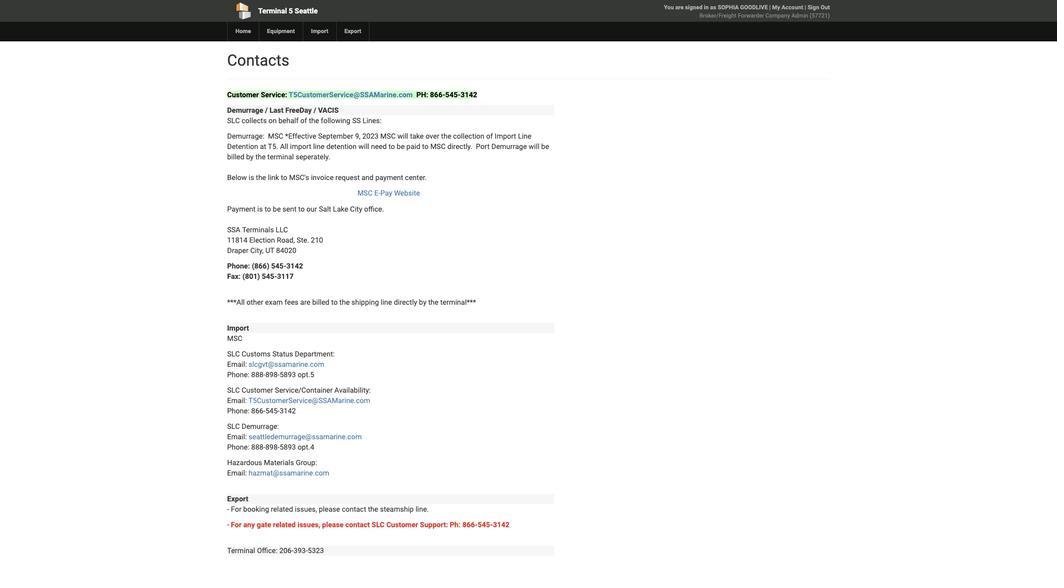 Task type: vqa. For each thing, say whether or not it's contained in the screenshot.
EMPTY PRE-ARRIVAL LINK
no



Task type: describe. For each thing, give the bounding box(es) containing it.
account
[[782, 4, 804, 11]]

demurrage:
[[242, 423, 279, 431]]

shipping
[[352, 298, 379, 307]]

following
[[321, 117, 351, 125]]

office:
[[257, 547, 278, 555]]

- for any gate related issues, please contact slc customer support: ph: 866-545-3142
[[227, 521, 510, 529]]

t5.
[[268, 142, 278, 151]]

2 vertical spatial 866-
[[463, 521, 478, 529]]

1 vertical spatial t5customerservice@ssamarine.com link
[[249, 397, 371, 405]]

1 vertical spatial please
[[322, 521, 344, 529]]

import
[[290, 142, 312, 151]]

contacts
[[227, 51, 290, 69]]

1 horizontal spatial will
[[398, 132, 409, 140]]

home link
[[227, 22, 259, 41]]

on
[[269, 117, 277, 125]]

(57721)
[[810, 12, 831, 19]]

/container
[[299, 386, 333, 395]]

0 vertical spatial issues,
[[295, 505, 317, 514]]

by inside demurrage:  msc *effective september 9, 2023 msc will take over the collection of import line detention at t5. all import line detention will need to be paid to msc directly.  port demurrage will be billed by the terminal seperately.
[[246, 153, 254, 161]]

at
[[260, 142, 267, 151]]

phone: inside the slc demurrage: email: seattledemurrage@ssamarine.com phone: 888-898-5893 opt.4
[[227, 443, 250, 452]]

2 horizontal spatial be
[[542, 142, 550, 151]]

steamship
[[380, 505, 414, 514]]

service
[[275, 386, 299, 395]]

888- inside slc customs status department: email: slcgvt@ssamarine.com phone: 888-898-5893 opt.5
[[251, 371, 266, 379]]

***all other exam fees are billed to the shipping line directly by the terminal***
[[227, 298, 476, 307]]

to right need
[[389, 142, 395, 151]]

city
[[350, 205, 363, 213]]

m sc e-pay website
[[358, 189, 422, 197]]

my account link
[[773, 4, 804, 11]]

collects
[[242, 117, 267, 125]]

last
[[270, 106, 284, 114]]

slc for slc demurrage: email: seattledemurrage@ssamarine.com phone: 888-898-5893 opt.4
[[227, 423, 240, 431]]

city,
[[250, 246, 264, 255]]

to right link
[[281, 173, 288, 182]]

5
[[289, 7, 293, 15]]

request
[[336, 173, 360, 182]]

1 vertical spatial contact
[[346, 521, 370, 529]]

export link
[[336, 22, 369, 41]]

email: inside the slc demurrage: email: seattledemurrage@ssamarine.com phone: 888-898-5893 opt.4
[[227, 433, 247, 441]]

0 vertical spatial contact
[[342, 505, 367, 514]]

msc up need
[[381, 132, 396, 140]]

hazardous materials group: email: hazmat@ssamarine.com
[[227, 459, 329, 477]]

3142 up collection
[[461, 91, 478, 99]]

email: inside slc customs status department: email: slcgvt@ssamarine.com phone: 888-898-5893 opt.5
[[227, 360, 247, 369]]

t5customerservice@ssamarine.com inside slc customer service /container availability: email: t5customerservice@ssamarine.com phone: 866-545-3142
[[249, 397, 371, 405]]

detention
[[327, 142, 357, 151]]

0 vertical spatial demurrage
[[227, 106, 263, 114]]

sent
[[283, 205, 297, 213]]

line
[[518, 132, 532, 140]]

import link
[[303, 22, 336, 41]]

seperately.
[[296, 153, 331, 161]]

m
[[358, 189, 364, 197]]

0 vertical spatial t5customerservice@ssamarine.com link
[[289, 91, 413, 99]]

ss
[[352, 117, 361, 125]]

3117
[[277, 272, 294, 281]]

payment
[[227, 205, 256, 213]]

lines:
[[363, 117, 382, 125]]

group:
[[296, 459, 317, 467]]

5893 inside slc customs status department: email: slcgvt@ssamarine.com phone: 888-898-5893 opt.5
[[280, 371, 296, 379]]

fees are
[[285, 298, 311, 307]]

over
[[426, 132, 440, 140]]

you
[[665, 4, 674, 11]]

is for below
[[249, 173, 254, 182]]

hazmat@ssamarine.com link
[[249, 469, 329, 477]]

msc down 'over' at the left top of the page
[[431, 142, 446, 151]]

e-
[[375, 189, 381, 197]]

3142 right the ph:
[[493, 521, 510, 529]]

customer service: t5customerservice@ssamarine.com ph: 866-545-3142
[[227, 91, 478, 99]]

206-
[[280, 547, 294, 555]]

ste.
[[297, 236, 309, 244]]

detention
[[227, 142, 258, 151]]

lake
[[333, 205, 349, 213]]

equipment
[[267, 28, 295, 35]]

to left our
[[298, 205, 305, 213]]

ph:
[[450, 521, 461, 529]]

my
[[773, 4, 781, 11]]

sc
[[364, 189, 373, 197]]

goodlive
[[741, 4, 768, 11]]

terminal office: 206-393-5323
[[227, 547, 324, 555]]

center.
[[405, 173, 427, 182]]

materials
[[264, 459, 294, 467]]

as
[[711, 4, 717, 11]]

slc customer service /container availability: email: t5customerservice@ssamarine.com phone: 866-545-3142
[[227, 386, 371, 415]]

behalf
[[279, 117, 299, 125]]

slc demurrage: email: seattledemurrage@ssamarine.com phone: 888-898-5893 opt.4
[[227, 423, 362, 452]]

for for any
[[231, 521, 242, 529]]

ut
[[266, 246, 275, 255]]

office.
[[364, 205, 384, 213]]

terminal for terminal office: 206-393-5323
[[227, 547, 255, 555]]

1 vertical spatial related
[[273, 521, 296, 529]]

(866)
[[252, 262, 270, 270]]

need
[[371, 142, 387, 151]]

1 horizontal spatial be
[[397, 142, 405, 151]]

the left link
[[256, 173, 266, 182]]

1 / from the left
[[265, 106, 268, 114]]

to right "paid"
[[422, 142, 429, 151]]

pay
[[381, 189, 393, 197]]

is for payment
[[258, 205, 263, 213]]

5323
[[308, 547, 324, 555]]

2 / from the left
[[314, 106, 317, 114]]

take
[[410, 132, 424, 140]]

gate
[[257, 521, 271, 529]]

website
[[394, 189, 420, 197]]

to left shipping
[[332, 298, 338, 307]]

ph:
[[417, 91, 429, 99]]

0 vertical spatial of
[[301, 117, 307, 125]]

demurrage / last freeday / vacis
[[227, 106, 339, 114]]

0 vertical spatial please
[[319, 505, 340, 514]]

1 vertical spatial by
[[419, 298, 427, 307]]

9,
[[355, 132, 361, 140]]

545- inside slc customer service /container availability: email: t5customerservice@ssamarine.com phone: 866-545-3142
[[266, 407, 280, 415]]

545- down (866) at top left
[[262, 272, 277, 281]]

phone: inside the "phone: (866) 545-3142 fax: (801) 545-3117"
[[227, 262, 250, 270]]

billed inside demurrage:  msc *effective september 9, 2023 msc will take over the collection of import line detention at t5. all import line detention will need to be paid to msc directly.  port demurrage will be billed by the terminal seperately.
[[227, 153, 245, 161]]

phone: inside slc customs status department: email: slcgvt@ssamarine.com phone: 888-898-5893 opt.5
[[227, 371, 250, 379]]

any
[[244, 521, 255, 529]]



Task type: locate. For each thing, give the bounding box(es) containing it.
phone: up fax:
[[227, 262, 250, 270]]

slc inside slc customer service /container availability: email: t5customerservice@ssamarine.com phone: 866-545-3142
[[227, 386, 240, 395]]

road,
[[277, 236, 295, 244]]

service:
[[261, 91, 287, 99]]

sign out link
[[808, 4, 831, 11]]

of
[[301, 117, 307, 125], [487, 132, 493, 140]]

0 vertical spatial related
[[271, 505, 293, 514]]

be
[[397, 142, 405, 151], [542, 142, 550, 151], [273, 205, 281, 213]]

2 horizontal spatial 866-
[[463, 521, 478, 529]]

email: down demurrage:
[[227, 433, 247, 441]]

signed
[[686, 4, 703, 11]]

phone: up demurrage:
[[227, 407, 250, 415]]

0 horizontal spatial /
[[265, 106, 268, 114]]

terminal for terminal 5 seattle
[[258, 7, 287, 15]]

the down at on the left of the page
[[256, 153, 266, 161]]

0 vertical spatial 866-
[[430, 91, 446, 99]]

export up booking
[[227, 495, 249, 503]]

slc inside the slc demurrage: email: seattledemurrage@ssamarine.com phone: 888-898-5893 opt.4
[[227, 423, 240, 431]]

import inside demurrage:  msc *effective september 9, 2023 msc will take over the collection of import line detention at t5. all import line detention will need to be paid to msc directly.  port demurrage will be billed by the terminal seperately.
[[495, 132, 517, 140]]

please up - for any gate related issues, please contact slc customer support: ph: 866-545-3142
[[319, 505, 340, 514]]

2 phone: from the top
[[227, 371, 250, 379]]

seattle
[[295, 7, 318, 15]]

company
[[766, 12, 791, 19]]

0 horizontal spatial demurrage
[[227, 106, 263, 114]]

5893 inside the slc demurrage: email: seattledemurrage@ssamarine.com phone: 888-898-5893 opt.4
[[280, 443, 296, 452]]

seattledemurrage@ssamarine.com link
[[249, 433, 362, 441]]

customs
[[242, 350, 271, 358]]

customer
[[227, 91, 259, 99], [242, 386, 273, 395]]

for left booking
[[231, 505, 242, 514]]

t5customerservice@ssamarine.com down /container
[[249, 397, 371, 405]]

1 vertical spatial billed
[[312, 298, 330, 307]]

2 898- from the top
[[266, 443, 280, 452]]

0 vertical spatial t5customerservice@ssamarine.com
[[289, 91, 413, 99]]

4 phone: from the top
[[227, 443, 250, 452]]

phone: (866) 545-3142 fax: (801) 545-3117
[[227, 262, 303, 281]]

line
[[313, 142, 325, 151], [381, 298, 392, 307]]

forwarder
[[739, 12, 765, 19]]

slc collects on behalf of the following ss lines:
[[227, 117, 382, 125]]

2 888- from the top
[[251, 443, 266, 452]]

0 horizontal spatial billed
[[227, 153, 245, 161]]

0 horizontal spatial |
[[770, 4, 771, 11]]

september
[[318, 132, 354, 140]]

0 horizontal spatial be
[[273, 205, 281, 213]]

0 horizontal spatial import
[[227, 324, 249, 332]]

866- right the ph:
[[463, 521, 478, 529]]

export
[[345, 28, 362, 35], [227, 495, 249, 503]]

5893 up materials
[[280, 443, 296, 452]]

1 vertical spatial demurrage
[[492, 142, 527, 151]]

for left any on the bottom left
[[231, 521, 242, 529]]

import
[[311, 28, 329, 35], [495, 132, 517, 140], [227, 324, 249, 332]]

the down vacis on the top left of the page
[[309, 117, 319, 125]]

for
[[231, 505, 242, 514], [231, 521, 242, 529]]

866- right ph:
[[430, 91, 446, 99]]

1 vertical spatial issues,
[[298, 521, 321, 529]]

email: inside slc customer service /container availability: email: t5customerservice@ssamarine.com phone: 866-545-3142
[[227, 397, 247, 405]]

0 vertical spatial by
[[246, 153, 254, 161]]

the left terminal*** on the bottom left of the page
[[429, 298, 439, 307]]

demurrage
[[227, 106, 263, 114], [492, 142, 527, 151]]

all
[[280, 142, 289, 151]]

t5customerservice@ssamarine.com
[[289, 91, 413, 99], [249, 397, 371, 405]]

the up - for any gate related issues, please contact slc customer support: ph: 866-545-3142
[[368, 505, 379, 514]]

customer left service at the left bottom
[[242, 386, 273, 395]]

contact down the '- for booking related issues, please contact the steamship line.'
[[346, 521, 370, 529]]

phone: inside slc customer service /container availability: email: t5customerservice@ssamarine.com phone: 866-545-3142
[[227, 407, 250, 415]]

of down the freeday
[[301, 117, 307, 125]]

0 horizontal spatial will
[[359, 142, 369, 151]]

freeday
[[286, 106, 312, 114]]

slcgvt@ssamarine.com link
[[249, 360, 325, 369]]

please down the '- for booking related issues, please contact the steamship line.'
[[322, 521, 344, 529]]

will left take
[[398, 132, 409, 140]]

line inside demurrage:  msc *effective september 9, 2023 msc will take over the collection of import line detention at t5. all import line detention will need to be paid to msc directly.  port demurrage will be billed by the terminal seperately.
[[313, 142, 325, 151]]

ssa
[[227, 226, 241, 234]]

slc for slc customs status department: email: slcgvt@ssamarine.com phone: 888-898-5893 opt.5
[[227, 350, 240, 358]]

and
[[362, 173, 374, 182]]

slc for slc customer service /container availability: email: t5customerservice@ssamarine.com phone: 866-545-3142
[[227, 386, 240, 395]]

demurrage down "line"
[[492, 142, 527, 151]]

to
[[389, 142, 395, 151], [422, 142, 429, 151], [281, 173, 288, 182], [265, 205, 271, 213], [298, 205, 305, 213], [332, 298, 338, 307]]

1 horizontal spatial 866-
[[430, 91, 446, 99]]

- for - for any gate related issues, please contact slc customer support: ph: 866-545-3142
[[227, 521, 229, 529]]

1 horizontal spatial line
[[381, 298, 392, 307]]

***all
[[227, 298, 245, 307]]

is right below
[[249, 173, 254, 182]]

2 email: from the top
[[227, 397, 247, 405]]

by right directly
[[419, 298, 427, 307]]

/ left last
[[265, 106, 268, 114]]

of inside demurrage:  msc *effective september 9, 2023 msc will take over the collection of import line detention at t5. all import line detention will need to be paid to msc directly.  port demurrage will be billed by the terminal seperately.
[[487, 132, 493, 140]]

1 horizontal spatial terminal
[[258, 7, 287, 15]]

will
[[398, 132, 409, 140], [359, 142, 369, 151], [529, 142, 540, 151]]

payment is to be sent to our salt lake city office.
[[227, 205, 384, 213]]

msc up customs
[[227, 335, 243, 343]]

0 vertical spatial billed
[[227, 153, 245, 161]]

1 vertical spatial 888-
[[251, 443, 266, 452]]

salt
[[319, 205, 331, 213]]

status
[[273, 350, 293, 358]]

1 horizontal spatial |
[[805, 4, 807, 11]]

import down ***all
[[227, 324, 249, 332]]

1 898- from the top
[[266, 371, 280, 379]]

msc up t5.
[[268, 132, 284, 140]]

1 vertical spatial t5customerservice@ssamarine.com
[[249, 397, 371, 405]]

1 phone: from the top
[[227, 262, 250, 270]]

3 phone: from the top
[[227, 407, 250, 415]]

terminal left 5
[[258, 7, 287, 15]]

1 888- from the top
[[251, 371, 266, 379]]

slc inside slc customs status department: email: slcgvt@ssamarine.com phone: 888-898-5893 opt.5
[[227, 350, 240, 358]]

3 email: from the top
[[227, 433, 247, 441]]

1 for from the top
[[231, 505, 242, 514]]

898- inside the slc demurrage: email: seattledemurrage@ssamarine.com phone: 888-898-5893 opt.4
[[266, 443, 280, 452]]

vacis
[[318, 106, 339, 114]]

slc customs status department: email: slcgvt@ssamarine.com phone: 888-898-5893 opt.5
[[227, 350, 335, 379]]

the right 'over' at the left top of the page
[[442, 132, 452, 140]]

2 for from the top
[[231, 521, 242, 529]]

898- down slcgvt@ssamarine.com link
[[266, 371, 280, 379]]

contact up - for any gate related issues, please contact slc customer support: ph: 866-545-3142
[[342, 505, 367, 514]]

draper
[[227, 246, 249, 255]]

888- down customs
[[251, 371, 266, 379]]

2 | from the left
[[805, 4, 807, 11]]

the left shipping
[[340, 298, 350, 307]]

888- inside the slc demurrage: email: seattledemurrage@ssamarine.com phone: 888-898-5893 opt.4
[[251, 443, 266, 452]]

84020
[[276, 246, 297, 255]]

import down seattle at left
[[311, 28, 329, 35]]

opt.4
[[298, 443, 314, 452]]

0 horizontal spatial terminal
[[227, 547, 255, 555]]

equipment link
[[259, 22, 303, 41]]

0 horizontal spatial is
[[249, 173, 254, 182]]

1 horizontal spatial /
[[314, 106, 317, 114]]

directly
[[394, 298, 418, 307]]

1 horizontal spatial by
[[419, 298, 427, 307]]

1 5893 from the top
[[280, 371, 296, 379]]

0 horizontal spatial 866-
[[251, 407, 266, 415]]

898- up materials
[[266, 443, 280, 452]]

1 horizontal spatial import
[[311, 28, 329, 35]]

out
[[821, 4, 831, 11]]

related up gate
[[271, 505, 293, 514]]

email: up demurrage:
[[227, 397, 247, 405]]

hazardous
[[227, 459, 262, 467]]

in
[[705, 4, 709, 11]]

by down detention
[[246, 153, 254, 161]]

/ left vacis on the top left of the page
[[314, 106, 317, 114]]

545- up the 3117
[[271, 262, 287, 270]]

0 vertical spatial export
[[345, 28, 362, 35]]

1 | from the left
[[770, 4, 771, 11]]

export down "terminal 5 seattle" link
[[345, 28, 362, 35]]

email: down customs
[[227, 360, 247, 369]]

0 vertical spatial 5893
[[280, 371, 296, 379]]

1 vertical spatial for
[[231, 521, 242, 529]]

is right 'payment' at top left
[[258, 205, 263, 213]]

0 vertical spatial 888-
[[251, 371, 266, 379]]

- left any on the bottom left
[[227, 521, 229, 529]]

1 horizontal spatial billed
[[312, 298, 330, 307]]

billed down detention
[[227, 153, 245, 161]]

2 - from the top
[[227, 521, 229, 529]]

- for - for booking related issues, please contact the steamship line.
[[227, 505, 229, 514]]

545- up demurrage:
[[266, 407, 280, 415]]

1 vertical spatial line
[[381, 298, 392, 307]]

terminal 5 seattle link
[[227, 0, 470, 22]]

is
[[249, 173, 254, 182], [258, 205, 263, 213]]

5893 down slcgvt@ssamarine.com
[[280, 371, 296, 379]]

terminal 5 seattle
[[258, 7, 318, 15]]

- left booking
[[227, 505, 229, 514]]

3142 inside slc customer service /container availability: email: t5customerservice@ssamarine.com phone: 866-545-3142
[[280, 407, 296, 415]]

email: inside hazardous materials group: email: hazmat@ssamarine.com
[[227, 469, 247, 477]]

t5customerservice@ssamarine.com up ss
[[289, 91, 413, 99]]

1 vertical spatial export
[[227, 495, 249, 503]]

2023
[[363, 132, 379, 140]]

import left "line"
[[495, 132, 517, 140]]

slc for slc collects on behalf of the following ss lines:
[[227, 117, 240, 125]]

1 vertical spatial customer
[[242, 386, 273, 395]]

888- up hazardous
[[251, 443, 266, 452]]

1 email: from the top
[[227, 360, 247, 369]]

1 horizontal spatial of
[[487, 132, 493, 140]]

msc
[[268, 132, 284, 140], [381, 132, 396, 140], [431, 142, 446, 151], [227, 335, 243, 343]]

866- inside slc customer service /container availability: email: t5customerservice@ssamarine.com phone: 866-545-3142
[[251, 407, 266, 415]]

0 vertical spatial -
[[227, 505, 229, 514]]

customer inside slc customer service /container availability: email: t5customerservice@ssamarine.com phone: 866-545-3142
[[242, 386, 273, 395]]

email:
[[227, 360, 247, 369], [227, 397, 247, 405], [227, 433, 247, 441], [227, 469, 247, 477]]

11814
[[227, 236, 248, 244]]

t5customerservice@ssamarine.com link up ss
[[289, 91, 413, 99]]

will down 9, at the top
[[359, 142, 369, 151]]

msc's
[[289, 173, 309, 182]]

terminal left 'office:'
[[227, 547, 255, 555]]

email: down hazardous
[[227, 469, 247, 477]]

393-
[[294, 547, 308, 555]]

1 vertical spatial 5893
[[280, 443, 296, 452]]

0 vertical spatial 898-
[[266, 371, 280, 379]]

1 vertical spatial 898-
[[266, 443, 280, 452]]

210
[[311, 236, 323, 244]]

866- up demurrage:
[[251, 407, 266, 415]]

2 5893 from the top
[[280, 443, 296, 452]]

exam
[[265, 298, 283, 307]]

2 horizontal spatial import
[[495, 132, 517, 140]]

customer up collects
[[227, 91, 259, 99]]

t5customerservice@ssamarine.com link down /container
[[249, 397, 371, 405]]

0 vertical spatial line
[[313, 142, 325, 151]]

terminal
[[268, 153, 294, 161]]

payment
[[376, 173, 404, 182]]

availability:
[[335, 386, 371, 395]]

booking
[[243, 505, 269, 514]]

3142 up the 3117
[[287, 262, 303, 270]]

1 vertical spatial -
[[227, 521, 229, 529]]

2 horizontal spatial will
[[529, 142, 540, 151]]

898- inside slc customs status department: email: slcgvt@ssamarine.com phone: 888-898-5893 opt.5
[[266, 371, 280, 379]]

1 - from the top
[[227, 505, 229, 514]]

5893
[[280, 371, 296, 379], [280, 443, 296, 452]]

| left sign
[[805, 4, 807, 11]]

1 vertical spatial terminal
[[227, 547, 255, 555]]

1 vertical spatial of
[[487, 132, 493, 140]]

phone: down customs
[[227, 371, 250, 379]]

-
[[227, 505, 229, 514], [227, 521, 229, 529]]

llc
[[276, 226, 288, 234]]

issues, down the '- for booking related issues, please contact the steamship line.'
[[298, 521, 321, 529]]

line up seperately.
[[313, 142, 325, 151]]

0 vertical spatial terminal
[[258, 7, 287, 15]]

0 horizontal spatial of
[[301, 117, 307, 125]]

*effective
[[285, 132, 317, 140]]

billed right fees are
[[312, 298, 330, 307]]

1 vertical spatial 866-
[[251, 407, 266, 415]]

4 email: from the top
[[227, 469, 247, 477]]

0 horizontal spatial by
[[246, 153, 254, 161]]

0 vertical spatial customer
[[227, 91, 259, 99]]

demurrage inside demurrage:  msc *effective september 9, 2023 msc will take over the collection of import line detention at t5. all import line detention will need to be paid to msc directly.  port demurrage will be billed by the terminal seperately.
[[492, 142, 527, 151]]

are
[[676, 4, 684, 11]]

2 vertical spatial import
[[227, 324, 249, 332]]

1 vertical spatial is
[[258, 205, 263, 213]]

1 horizontal spatial is
[[258, 205, 263, 213]]

will down "line"
[[529, 142, 540, 151]]

0 vertical spatial import
[[311, 28, 329, 35]]

line left directly
[[381, 298, 392, 307]]

0 vertical spatial for
[[231, 505, 242, 514]]

3142 down service at the left bottom
[[280, 407, 296, 415]]

1 vertical spatial import
[[495, 132, 517, 140]]

1 horizontal spatial export
[[345, 28, 362, 35]]

of up port
[[487, 132, 493, 140]]

for for booking
[[231, 505, 242, 514]]

0 horizontal spatial line
[[313, 142, 325, 151]]

1 horizontal spatial demurrage
[[492, 142, 527, 151]]

0 vertical spatial is
[[249, 173, 254, 182]]

0 horizontal spatial export
[[227, 495, 249, 503]]

3142 inside the "phone: (866) 545-3142 fax: (801) 545-3117"
[[287, 262, 303, 270]]

545- right ph:
[[446, 91, 461, 99]]

related right gate
[[273, 521, 296, 529]]

you are signed in as sophia goodlive | my account | sign out broker/freight forwarder company admin (57721)
[[665, 4, 831, 19]]

terminal
[[258, 7, 287, 15], [227, 547, 255, 555]]

issues, down hazmat@ssamarine.com link
[[295, 505, 317, 514]]

demurrage up collects
[[227, 106, 263, 114]]

| left my
[[770, 4, 771, 11]]

phone: up hazardous
[[227, 443, 250, 452]]

to left sent
[[265, 205, 271, 213]]

545- right the ph:
[[478, 521, 493, 529]]



